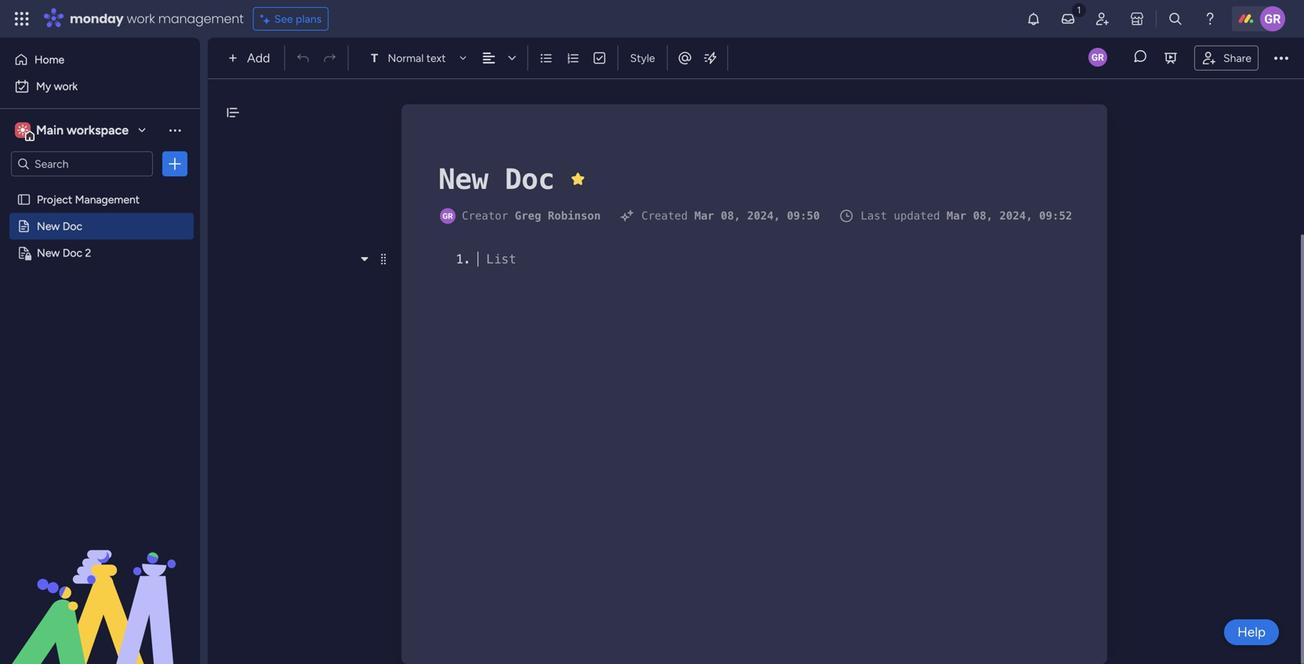 Task type: locate. For each thing, give the bounding box(es) containing it.
1 2024, from the left
[[748, 209, 781, 222]]

doc up 'creator greg robinson'
[[505, 163, 555, 196]]

new doc up the creator
[[439, 163, 555, 196]]

work
[[127, 10, 155, 27], [54, 80, 78, 93]]

work right monday
[[127, 10, 155, 27]]

greg
[[515, 209, 541, 222]]

08, right created
[[721, 209, 741, 222]]

new for public board icon
[[37, 220, 60, 233]]

v2 ellipsis image
[[1275, 48, 1289, 68]]

new for private board image
[[37, 246, 60, 260]]

lottie animation element
[[0, 506, 200, 665]]

work right my at the top of page
[[54, 80, 78, 93]]

0 horizontal spatial new doc
[[37, 220, 82, 233]]

mar right updated
[[947, 209, 967, 222]]

2 vertical spatial new
[[37, 246, 60, 260]]

.
[[464, 252, 471, 267]]

1 08, from the left
[[721, 209, 741, 222]]

work inside option
[[54, 80, 78, 93]]

0 horizontal spatial 2024,
[[748, 209, 781, 222]]

doc inside field
[[505, 163, 555, 196]]

doc
[[505, 163, 555, 196], [63, 220, 82, 233], [63, 246, 82, 260]]

new right public board icon
[[37, 220, 60, 233]]

Search in workspace field
[[33, 155, 131, 173]]

add button
[[222, 46, 280, 71]]

0 vertical spatial new
[[439, 163, 488, 196]]

2 2024, from the left
[[1000, 209, 1033, 222]]

09:52
[[1040, 209, 1073, 222]]

home link
[[9, 47, 191, 72]]

mar
[[695, 209, 715, 222], [947, 209, 967, 222]]

08, right updated
[[974, 209, 993, 222]]

1 vertical spatial new
[[37, 220, 60, 233]]

2024,
[[748, 209, 781, 222], [1000, 209, 1033, 222]]

2024, left the '09:52'
[[1000, 209, 1033, 222]]

main workspace button
[[11, 117, 153, 144]]

1 horizontal spatial 2024,
[[1000, 209, 1033, 222]]

public board image
[[16, 219, 31, 234]]

mar right created
[[695, 209, 715, 222]]

style
[[630, 51, 655, 65]]

invite members image
[[1095, 11, 1111, 27]]

new doc
[[439, 163, 555, 196], [37, 220, 82, 233]]

bulleted list image
[[539, 51, 553, 65]]

lottie animation image
[[0, 506, 200, 665]]

08,
[[721, 209, 741, 222], [974, 209, 993, 222]]

work for monday
[[127, 10, 155, 27]]

1 vertical spatial work
[[54, 80, 78, 93]]

doc up "new doc 2"
[[63, 220, 82, 233]]

1 horizontal spatial work
[[127, 10, 155, 27]]

0 vertical spatial doc
[[505, 163, 555, 196]]

1 horizontal spatial new doc
[[439, 163, 555, 196]]

0 horizontal spatial work
[[54, 80, 78, 93]]

doc left 2
[[63, 246, 82, 260]]

1 vertical spatial doc
[[63, 220, 82, 233]]

remove from favorites image
[[571, 171, 586, 187]]

home option
[[9, 47, 191, 72]]

new doc inside field
[[439, 163, 555, 196]]

creator
[[462, 209, 508, 222]]

new doc inside list box
[[37, 220, 82, 233]]

0 vertical spatial new doc
[[439, 163, 555, 196]]

list box
[[0, 183, 200, 478]]

doc for public board icon
[[63, 220, 82, 233]]

project management
[[37, 193, 140, 206]]

1 vertical spatial new doc
[[37, 220, 82, 233]]

1 horizontal spatial 08,
[[974, 209, 993, 222]]

new up the creator
[[439, 163, 488, 196]]

board activity image
[[1089, 48, 1108, 66]]

2 mar from the left
[[947, 209, 967, 222]]

last updated mar 08, 2024, 09:52
[[861, 209, 1073, 222]]

new doc up "new doc 2"
[[37, 220, 82, 233]]

work for my
[[54, 80, 78, 93]]

workspace image
[[17, 122, 28, 139]]

workspace image
[[15, 122, 31, 139]]

0 horizontal spatial mar
[[695, 209, 715, 222]]

0 vertical spatial work
[[127, 10, 155, 27]]

main
[[36, 123, 64, 138]]

0 horizontal spatial 08,
[[721, 209, 741, 222]]

list box containing project management
[[0, 183, 200, 478]]

last
[[861, 209, 888, 222]]

checklist image
[[593, 51, 607, 65]]

1 horizontal spatial mar
[[947, 209, 967, 222]]

share button
[[1195, 45, 1259, 70]]

New Doc field
[[435, 159, 559, 200]]

new right private board image
[[37, 246, 60, 260]]

new
[[439, 163, 488, 196], [37, 220, 60, 233], [37, 246, 60, 260]]

normal text
[[388, 51, 446, 65]]

option
[[0, 186, 200, 189]]

new inside field
[[439, 163, 488, 196]]

text
[[427, 51, 446, 65]]

workspace
[[67, 123, 129, 138]]

2
[[85, 246, 91, 260]]

management
[[75, 193, 140, 206]]

see plans button
[[253, 7, 329, 31]]

2 vertical spatial doc
[[63, 246, 82, 260]]

monday marketplace image
[[1130, 11, 1145, 27]]

select product image
[[14, 11, 30, 27]]

1
[[456, 252, 464, 267]]

2024, left 09:50
[[748, 209, 781, 222]]



Task type: vqa. For each thing, say whether or not it's contained in the screenshot.
Field
no



Task type: describe. For each thing, give the bounding box(es) containing it.
main workspace
[[36, 123, 129, 138]]

updated
[[894, 209, 940, 222]]

see plans
[[274, 12, 322, 25]]

created
[[642, 209, 688, 222]]

public board image
[[16, 192, 31, 207]]

1 image
[[1072, 1, 1087, 18]]

help button
[[1225, 620, 1280, 646]]

share
[[1224, 51, 1252, 65]]

creator greg robinson
[[462, 209, 601, 222]]

see
[[274, 12, 293, 25]]

09:50
[[787, 209, 820, 222]]

mention image
[[677, 50, 693, 66]]

help
[[1238, 624, 1266, 641]]

menu image
[[378, 253, 390, 266]]

robinson
[[548, 209, 601, 222]]

workspace options image
[[167, 122, 183, 138]]

notifications image
[[1026, 11, 1042, 27]]

my work link
[[9, 74, 191, 99]]

help image
[[1203, 11, 1218, 27]]

management
[[158, 10, 244, 27]]

my
[[36, 80, 51, 93]]

project
[[37, 193, 72, 206]]

monday
[[70, 10, 124, 27]]

monday work management
[[70, 10, 244, 27]]

private board image
[[16, 246, 31, 260]]

numbered list image
[[566, 51, 580, 65]]

normal
[[388, 51, 424, 65]]

search everything image
[[1168, 11, 1184, 27]]

my work option
[[9, 74, 191, 99]]

greg robinson image
[[1261, 6, 1286, 31]]

created mar 08, 2024, 09:50
[[642, 209, 820, 222]]

1 .
[[456, 252, 471, 267]]

style button
[[623, 45, 663, 71]]

1 mar from the left
[[695, 209, 715, 222]]

add
[[247, 51, 270, 66]]

workspace selection element
[[15, 121, 131, 141]]

doc for private board image
[[63, 246, 82, 260]]

options image
[[167, 156, 183, 172]]

my work
[[36, 80, 78, 93]]

home
[[35, 53, 64, 66]]

dynamic values image
[[703, 50, 718, 66]]

plans
[[296, 12, 322, 25]]

2 08, from the left
[[974, 209, 993, 222]]

update feed image
[[1061, 11, 1076, 27]]

new doc 2
[[37, 246, 91, 260]]



